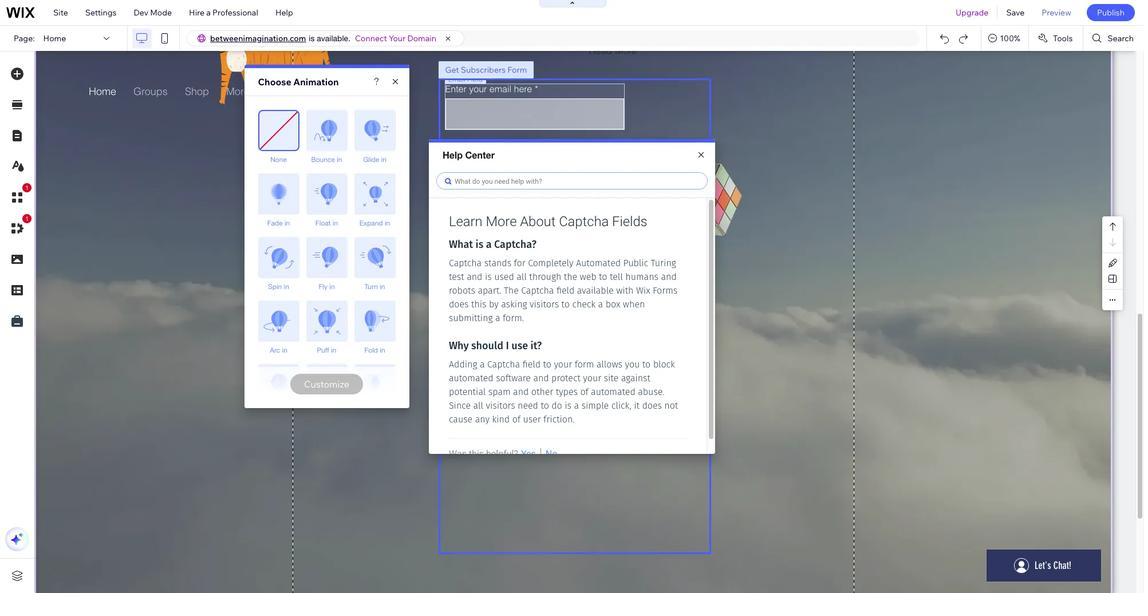 Task type: locate. For each thing, give the bounding box(es) containing it.
preview button
[[1034, 0, 1080, 25]]

mode
[[150, 7, 172, 18]]

in right the fly
[[330, 283, 335, 291]]

100% button
[[982, 26, 1029, 51]]

1
[[25, 184, 29, 191], [25, 215, 29, 222]]

tools button
[[1029, 26, 1083, 51]]

in right fold
[[380, 347, 385, 355]]

get
[[445, 65, 459, 75]]

1 vertical spatial 1
[[25, 215, 29, 222]]

in right puff
[[331, 347, 337, 355]]

glide
[[363, 156, 379, 164]]

in right float
[[333, 219, 338, 227]]

0 vertical spatial 1
[[25, 184, 29, 191]]

choose
[[258, 76, 291, 88]]

field
[[467, 75, 483, 84]]

in right turn
[[380, 283, 385, 291]]

a
[[206, 7, 211, 18]]

in for fold in
[[380, 347, 385, 355]]

reveal
[[316, 410, 337, 418]]

in for float in
[[333, 219, 338, 227]]

tools
[[1053, 33, 1073, 44]]

in for flip in
[[282, 410, 288, 418]]

in
[[337, 156, 342, 164], [381, 156, 387, 164], [285, 219, 290, 227], [333, 219, 338, 227], [385, 219, 390, 227], [284, 283, 289, 291], [330, 283, 335, 291], [380, 283, 385, 291], [282, 347, 287, 355], [331, 347, 337, 355], [380, 347, 385, 355], [282, 410, 288, 418], [381, 410, 386, 418]]

this
[[512, 242, 528, 253]]

in right the spin
[[284, 283, 289, 291]]

in right glide
[[381, 156, 387, 164]]

arc in
[[270, 347, 287, 355]]

in right bounce
[[337, 156, 342, 164]]

in for spin in
[[284, 283, 289, 291]]

turn
[[365, 283, 378, 291]]

slide
[[364, 410, 379, 418]]

none
[[270, 156, 287, 164]]

dev mode
[[134, 7, 172, 18]]

search
[[1108, 33, 1134, 44]]

help
[[275, 7, 293, 18]]

in right expand
[[385, 219, 390, 227]]

in for slide in
[[381, 410, 386, 418]]

bounce
[[311, 156, 335, 164]]

settings
[[85, 7, 117, 18]]

turn in
[[365, 283, 385, 291]]

expand in
[[360, 219, 390, 227]]

in right the slide
[[381, 410, 386, 418]]

bounce in
[[311, 156, 342, 164]]

form
[[508, 65, 527, 75]]

1 1 button from the top
[[5, 183, 32, 210]]

fade
[[267, 219, 283, 227]]

spin in
[[268, 283, 289, 291]]

in right arc
[[282, 347, 287, 355]]

fold in
[[365, 347, 385, 355]]

in right flip
[[282, 410, 288, 418]]

in for fly in
[[330, 283, 335, 291]]

1 button
[[5, 183, 32, 210], [5, 214, 32, 241]]

0 vertical spatial 1 button
[[5, 183, 32, 210]]

email field
[[448, 75, 483, 84]]

home
[[43, 33, 66, 44]]

flip in
[[269, 410, 288, 418]]

domain
[[408, 33, 437, 44]]

1 vertical spatial 1 button
[[5, 214, 32, 241]]

publish
[[1097, 7, 1125, 18]]

in for turn in
[[380, 283, 385, 291]]

in for expand in
[[385, 219, 390, 227]]

100%
[[1000, 33, 1021, 44]]

in right fade
[[285, 219, 290, 227]]



Task type: vqa. For each thing, say whether or not it's contained in the screenshot.
This
yes



Task type: describe. For each thing, give the bounding box(es) containing it.
is
[[309, 34, 315, 43]]

subscribers
[[461, 65, 506, 75]]

slide in
[[364, 410, 386, 418]]

available.
[[317, 34, 351, 43]]

in for glide in
[[381, 156, 387, 164]]

learn all about this
[[453, 242, 528, 253]]

email
[[448, 75, 466, 84]]

flip
[[269, 410, 281, 418]]

puff in
[[317, 347, 337, 355]]

all
[[476, 242, 485, 253]]

in for arc in
[[282, 347, 287, 355]]

betweenimagination.com
[[210, 33, 306, 44]]

float
[[316, 219, 331, 227]]

fly
[[319, 283, 328, 291]]

dev
[[134, 7, 148, 18]]

fly in
[[319, 283, 335, 291]]

fade in
[[267, 219, 290, 227]]

2 1 from the top
[[25, 215, 29, 222]]

hire a professional
[[189, 7, 258, 18]]

search button
[[1084, 26, 1144, 51]]

learn
[[453, 242, 474, 253]]

float in
[[316, 219, 338, 227]]

animation
[[293, 76, 339, 88]]

save button
[[998, 0, 1034, 25]]

get subscribers form
[[445, 65, 527, 75]]

professional
[[213, 7, 258, 18]]

arc
[[270, 347, 280, 355]]

in for fade in
[[285, 219, 290, 227]]

publish button
[[1087, 4, 1135, 21]]

in for bounce in
[[337, 156, 342, 164]]

2 1 button from the top
[[5, 214, 32, 241]]

glide in
[[363, 156, 387, 164]]

expand
[[360, 219, 383, 227]]

your
[[389, 33, 406, 44]]

spin
[[268, 283, 282, 291]]

upgrade
[[956, 7, 989, 18]]

about
[[487, 242, 510, 253]]

preview
[[1042, 7, 1072, 18]]

site
[[53, 7, 68, 18]]

puff
[[317, 347, 329, 355]]

hire
[[189, 7, 205, 18]]

choose animation
[[258, 76, 339, 88]]

fold
[[365, 347, 378, 355]]

connect
[[355, 33, 387, 44]]

is available. connect your domain
[[309, 33, 437, 44]]

save
[[1007, 7, 1025, 18]]

1 1 from the top
[[25, 184, 29, 191]]

in for puff in
[[331, 347, 337, 355]]



